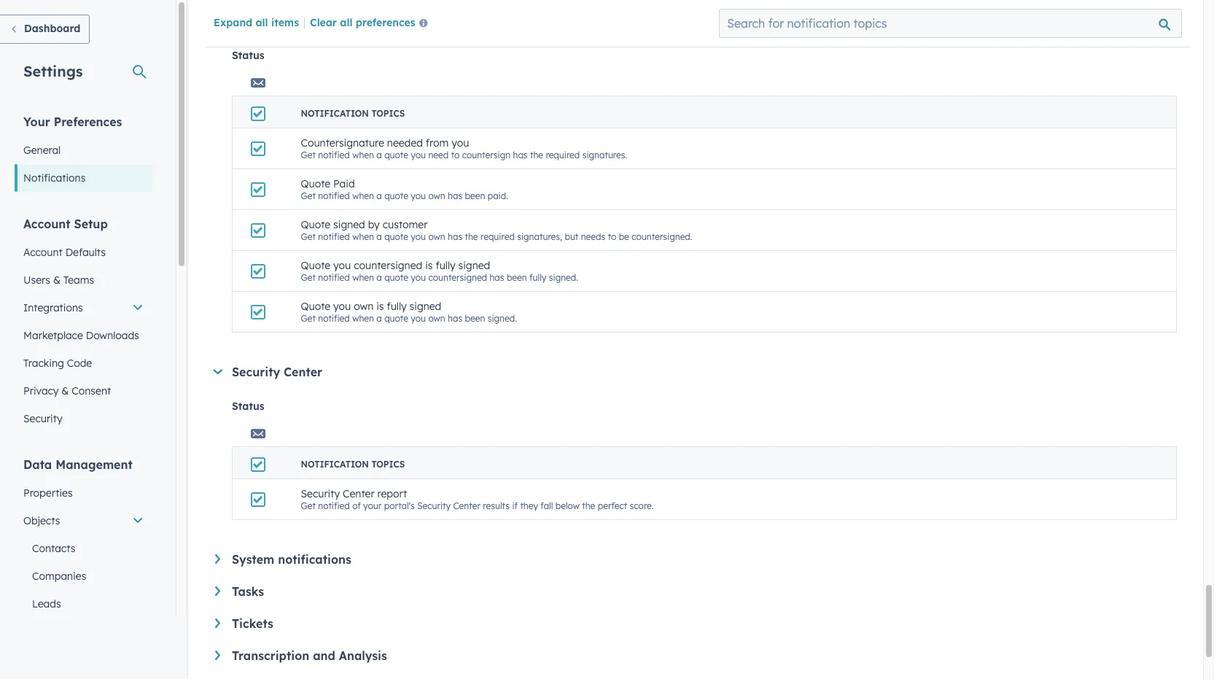 Task type: locate. For each thing, give the bounding box(es) containing it.
is down quote you countersigned is fully signed get notified when a quote you countersigned has been fully signed.
[[377, 300, 384, 313]]

5 notified from the top
[[318, 313, 350, 324]]

& right users
[[53, 274, 61, 287]]

signed. inside quote you countersigned is fully signed get notified when a quote you countersigned has been fully signed.
[[549, 272, 579, 283]]

0 horizontal spatial to
[[451, 150, 460, 161]]

has
[[513, 150, 528, 161], [448, 190, 463, 201], [448, 231, 463, 242], [490, 272, 505, 283], [448, 313, 463, 324]]

been down quote you countersigned is fully signed get notified when a quote you countersigned has been fully signed.
[[465, 313, 485, 324]]

customer
[[383, 218, 428, 231]]

account setup element
[[15, 216, 153, 433]]

report
[[378, 487, 407, 501]]

account up users
[[23, 246, 63, 259]]

your
[[363, 501, 382, 512]]

0 horizontal spatial required
[[481, 231, 515, 242]]

caret image inside the tickets dropdown button
[[215, 619, 220, 628]]

notification up of
[[301, 459, 369, 470]]

status
[[232, 49, 265, 62], [232, 400, 265, 413]]

quote down quote you countersigned is fully signed get notified when a quote you countersigned has been fully signed.
[[385, 313, 409, 324]]

notified inside quote signed by customer get notified when a quote you own has the required signatures, but needs to be countersigned.
[[318, 231, 350, 242]]

signatures,
[[518, 231, 563, 242]]

has inside quote you countersigned is fully signed get notified when a quote you countersigned has been fully signed.
[[490, 272, 505, 283]]

when inside quote you countersigned is fully signed get notified when a quote you countersigned has been fully signed.
[[353, 272, 374, 283]]

general link
[[15, 136, 153, 164]]

0 vertical spatial to
[[451, 150, 460, 161]]

2 get from the top
[[301, 190, 316, 201]]

5 get from the top
[[301, 313, 316, 324]]

they
[[521, 501, 539, 512]]

has for quote you countersigned is fully signed
[[490, 272, 505, 283]]

clear
[[310, 16, 337, 29]]

2 all from the left
[[340, 16, 353, 29]]

0 vertical spatial required
[[546, 150, 580, 161]]

signed left by
[[334, 218, 365, 231]]

expand
[[214, 16, 253, 29]]

notified
[[318, 150, 350, 161], [318, 190, 350, 201], [318, 231, 350, 242], [318, 272, 350, 283], [318, 313, 350, 324], [318, 501, 350, 512]]

1 horizontal spatial center
[[343, 487, 375, 501]]

topics
[[372, 108, 405, 119], [372, 459, 405, 470]]

is inside quote you countersigned is fully signed get notified when a quote you countersigned has been fully signed.
[[426, 259, 433, 272]]

account up account defaults
[[23, 217, 71, 231]]

you
[[452, 136, 469, 150], [411, 150, 426, 161], [411, 190, 426, 201], [411, 231, 426, 242], [334, 259, 351, 272], [411, 272, 426, 283], [334, 300, 351, 313], [411, 313, 426, 324]]

1 vertical spatial notification
[[301, 459, 369, 470]]

is down customer
[[426, 259, 433, 272]]

quote inside quote signed by customer get notified when a quote you own has the required signatures, but needs to be countersigned.
[[385, 231, 409, 242]]

1 a from the top
[[377, 150, 382, 161]]

quote up quote paid get notified when a quote you own has been paid.
[[385, 150, 409, 161]]

objects button
[[15, 507, 153, 535]]

caret image left tickets
[[215, 619, 220, 628]]

caret image for tickets
[[215, 619, 220, 628]]

your preferences element
[[15, 114, 153, 192]]

security inside account setup element
[[23, 412, 62, 425]]

account
[[23, 217, 71, 231], [23, 246, 63, 259]]

notification topics
[[301, 108, 405, 119], [301, 459, 405, 470]]

caret image inside "security center" dropdown button
[[213, 369, 223, 374]]

2 a from the top
[[377, 190, 382, 201]]

0 horizontal spatial center
[[284, 365, 323, 379]]

2 topics from the top
[[372, 459, 405, 470]]

0 vertical spatial account
[[23, 217, 71, 231]]

3 get from the top
[[301, 231, 316, 242]]

data management element
[[15, 457, 153, 679]]

1 vertical spatial account
[[23, 246, 63, 259]]

1 quote from the top
[[385, 150, 409, 161]]

caret image for system notifications
[[215, 555, 220, 564]]

1 all from the left
[[256, 16, 268, 29]]

0 horizontal spatial the
[[465, 231, 478, 242]]

score.
[[630, 501, 654, 512]]

1 vertical spatial the
[[465, 231, 478, 242]]

quote for quote you countersigned is fully signed
[[301, 259, 331, 272]]

has inside countersignature needed from you get notified when a quote you need to countersign has the required signatures.
[[513, 150, 528, 161]]

has down quote signed by customer get notified when a quote you own has the required signatures, but needs to be countersigned.
[[490, 272, 505, 283]]

quote inside quote paid get notified when a quote you own has been paid.
[[301, 177, 331, 190]]

0 vertical spatial notification topics
[[301, 108, 405, 119]]

caret image
[[213, 18, 223, 23], [215, 555, 220, 564], [215, 651, 220, 660]]

fully up quote you own is fully signed get notified when a quote you own has been signed.
[[436, 259, 456, 272]]

0 vertical spatial been
[[465, 190, 485, 201]]

quote
[[385, 150, 409, 161], [385, 190, 409, 201], [385, 231, 409, 242], [385, 272, 409, 283], [385, 313, 409, 324]]

transcription and analysis
[[232, 649, 387, 663]]

caret image inside tasks dropdown button
[[215, 587, 220, 596]]

portal's
[[384, 501, 415, 512]]

caret image
[[213, 369, 223, 374], [215, 587, 220, 596], [215, 619, 220, 628]]

0 horizontal spatial &
[[53, 274, 61, 287]]

all inside button
[[340, 16, 353, 29]]

all
[[256, 16, 268, 29], [340, 16, 353, 29]]

notified inside quote paid get notified when a quote you own has been paid.
[[318, 190, 350, 201]]

the right below
[[582, 501, 596, 512]]

fully
[[436, 259, 456, 272], [530, 272, 547, 283], [387, 300, 407, 313]]

has for countersignature needed from you
[[513, 150, 528, 161]]

1 vertical spatial to
[[608, 231, 617, 242]]

data
[[23, 458, 52, 472]]

0 vertical spatial notification
[[301, 108, 369, 119]]

the inside quote signed by customer get notified when a quote you own has the required signatures, but needs to be countersigned.
[[465, 231, 478, 242]]

own inside quote signed by customer get notified when a quote you own has the required signatures, but needs to be countersigned.
[[429, 231, 446, 242]]

fully down signatures, at the left
[[530, 272, 547, 283]]

been down signatures, at the left
[[507, 272, 527, 283]]

1 vertical spatial is
[[377, 300, 384, 313]]

topics up needed
[[372, 108, 405, 119]]

1 quote from the top
[[301, 177, 331, 190]]

1 vertical spatial status
[[232, 400, 265, 413]]

2 notification topics from the top
[[301, 459, 405, 470]]

signed inside quote you countersigned is fully signed get notified when a quote you countersigned has been fully signed.
[[459, 259, 491, 272]]

general
[[23, 144, 61, 157]]

2 vertical spatial the
[[582, 501, 596, 512]]

1 horizontal spatial the
[[530, 150, 544, 161]]

to
[[451, 150, 460, 161], [608, 231, 617, 242]]

4 quote from the top
[[301, 300, 331, 313]]

notification topics up of
[[301, 459, 405, 470]]

paid
[[334, 177, 355, 190]]

caret image inside 'transcription and analysis' dropdown button
[[215, 651, 220, 660]]

has left "paid."
[[448, 190, 463, 201]]

signed inside quote you own is fully signed get notified when a quote you own has been signed.
[[410, 300, 442, 313]]

caret image inside quotes dropdown button
[[213, 18, 223, 23]]

0 vertical spatial status
[[232, 49, 265, 62]]

1 horizontal spatial required
[[546, 150, 580, 161]]

quotes
[[232, 14, 273, 28]]

0 horizontal spatial signed.
[[488, 313, 517, 324]]

1 horizontal spatial to
[[608, 231, 617, 242]]

signed
[[334, 218, 365, 231], [459, 259, 491, 272], [410, 300, 442, 313]]

security
[[232, 365, 280, 379], [23, 412, 62, 425], [301, 487, 340, 501], [418, 501, 451, 512]]

a inside quote paid get notified when a quote you own has been paid.
[[377, 190, 382, 201]]

1 horizontal spatial signed
[[410, 300, 442, 313]]

caret image left system
[[215, 555, 220, 564]]

topics up 'report' at bottom
[[372, 459, 405, 470]]

caret image left security center
[[213, 369, 223, 374]]

quote up quote you own is fully signed get notified when a quote you own has been signed.
[[385, 272, 409, 283]]

companies link
[[15, 563, 153, 590]]

clear all preferences
[[310, 16, 416, 29]]

4 when from the top
[[353, 272, 374, 283]]

integrations
[[23, 301, 83, 314]]

is inside quote you own is fully signed get notified when a quote you own has been signed.
[[377, 300, 384, 313]]

required
[[546, 150, 580, 161], [481, 231, 515, 242]]

to inside quote signed by customer get notified when a quote you own has the required signatures, but needs to be countersigned.
[[608, 231, 617, 242]]

2 when from the top
[[353, 190, 374, 201]]

countersigned down by
[[354, 259, 423, 272]]

dashboard link
[[0, 15, 90, 44]]

1 vertical spatial topics
[[372, 459, 405, 470]]

quote inside quote you own is fully signed get notified when a quote you own has been signed.
[[385, 313, 409, 324]]

all for expand
[[256, 16, 268, 29]]

2 horizontal spatial signed
[[459, 259, 491, 272]]

users & teams link
[[15, 266, 153, 294]]

2 vertical spatial caret image
[[215, 619, 220, 628]]

users & teams
[[23, 274, 94, 287]]

2 vertical spatial caret image
[[215, 651, 220, 660]]

0 horizontal spatial all
[[256, 16, 268, 29]]

status for quotes
[[232, 49, 265, 62]]

the
[[530, 150, 544, 161], [465, 231, 478, 242], [582, 501, 596, 512]]

3 quote from the top
[[385, 231, 409, 242]]

quote for quote signed by customer
[[301, 218, 331, 231]]

caret image for tasks
[[215, 587, 220, 596]]

properties
[[23, 487, 73, 500]]

by
[[368, 218, 380, 231]]

2 quote from the top
[[301, 218, 331, 231]]

has inside quote you own is fully signed get notified when a quote you own has been signed.
[[448, 313, 463, 324]]

0 vertical spatial signed
[[334, 218, 365, 231]]

when
[[353, 150, 374, 161], [353, 190, 374, 201], [353, 231, 374, 242], [353, 272, 374, 283], [353, 313, 374, 324]]

caret image left quotes
[[213, 18, 223, 23]]

tracking
[[23, 357, 64, 370]]

been inside quote paid get notified when a quote you own has been paid.
[[465, 190, 485, 201]]

a inside countersignature needed from you get notified when a quote you need to countersign has the required signatures.
[[377, 150, 382, 161]]

0 vertical spatial the
[[530, 150, 544, 161]]

required left signatures.
[[546, 150, 580, 161]]

3 quote from the top
[[301, 259, 331, 272]]

1 horizontal spatial fully
[[436, 259, 456, 272]]

all right clear
[[340, 16, 353, 29]]

contacts
[[32, 542, 75, 555]]

4 get from the top
[[301, 272, 316, 283]]

0 vertical spatial caret image
[[213, 369, 223, 374]]

notification up countersignature
[[301, 108, 369, 119]]

been inside quote you own is fully signed get notified when a quote you own has been signed.
[[465, 313, 485, 324]]

2 quote from the top
[[385, 190, 409, 201]]

quote for quote paid
[[301, 177, 331, 190]]

&
[[53, 274, 61, 287], [62, 385, 69, 398]]

has down quote you countersigned is fully signed get notified when a quote you countersigned has been fully signed.
[[448, 313, 463, 324]]

been
[[465, 190, 485, 201], [507, 272, 527, 283], [465, 313, 485, 324]]

below
[[556, 501, 580, 512]]

notification topics up countersignature
[[301, 108, 405, 119]]

1 notification topics from the top
[[301, 108, 405, 119]]

quote for quote you own is fully signed
[[301, 300, 331, 313]]

been for quote you own is fully signed
[[465, 313, 485, 324]]

0 vertical spatial signed.
[[549, 272, 579, 283]]

and
[[313, 649, 336, 663]]

has up quote you countersigned is fully signed get notified when a quote you countersigned has been fully signed.
[[448, 231, 463, 242]]

fully inside quote you own is fully signed get notified when a quote you own has been signed.
[[387, 300, 407, 313]]

has inside quote signed by customer get notified when a quote you own has the required signatures, but needs to be countersigned.
[[448, 231, 463, 242]]

quote inside quote you own is fully signed get notified when a quote you own has been signed.
[[301, 300, 331, 313]]

quote inside quote you countersigned is fully signed get notified when a quote you countersigned has been fully signed.
[[385, 272, 409, 283]]

countersigned.
[[632, 231, 693, 242]]

2 horizontal spatial center
[[454, 501, 481, 512]]

expand all items
[[214, 16, 299, 29]]

required down "paid."
[[481, 231, 515, 242]]

notifications link
[[15, 164, 153, 192]]

needed
[[387, 136, 423, 150]]

fully down quote you countersigned is fully signed get notified when a quote you countersigned has been fully signed.
[[387, 300, 407, 313]]

& for privacy
[[62, 385, 69, 398]]

been left "paid."
[[465, 190, 485, 201]]

1 get from the top
[[301, 150, 316, 161]]

4 notified from the top
[[318, 272, 350, 283]]

6 notified from the top
[[318, 501, 350, 512]]

0 vertical spatial caret image
[[213, 18, 223, 23]]

1 vertical spatial been
[[507, 272, 527, 283]]

analysis
[[339, 649, 387, 663]]

4 a from the top
[[377, 272, 382, 283]]

quote up customer
[[385, 190, 409, 201]]

the right countersign
[[530, 150, 544, 161]]

1 account from the top
[[23, 217, 71, 231]]

caret image left transcription
[[215, 651, 220, 660]]

1 horizontal spatial signed.
[[549, 272, 579, 283]]

get inside quote you own is fully signed get notified when a quote you own has been signed.
[[301, 313, 316, 324]]

signed. inside quote you own is fully signed get notified when a quote you own has been signed.
[[488, 313, 517, 324]]

2 account from the top
[[23, 246, 63, 259]]

1 vertical spatial caret image
[[215, 587, 220, 596]]

been inside quote you countersigned is fully signed get notified when a quote you countersigned has been fully signed.
[[507, 272, 527, 283]]

1 vertical spatial required
[[481, 231, 515, 242]]

2 status from the top
[[232, 400, 265, 413]]

to left be
[[608, 231, 617, 242]]

1 vertical spatial notification topics
[[301, 459, 405, 470]]

caret image inside the system notifications 'dropdown button'
[[215, 555, 220, 564]]

dashboard
[[24, 22, 81, 35]]

5 when from the top
[[353, 313, 374, 324]]

is for own
[[377, 300, 384, 313]]

notification for quotes
[[301, 108, 369, 119]]

get inside quote you countersigned is fully signed get notified when a quote you countersigned has been fully signed.
[[301, 272, 316, 283]]

1 horizontal spatial is
[[426, 259, 433, 272]]

consent
[[72, 385, 111, 398]]

notification
[[301, 108, 369, 119], [301, 459, 369, 470]]

security for security center report get notified of your portal's security center results if they fall below the perfect score.
[[301, 487, 340, 501]]

a inside quote signed by customer get notified when a quote you own has the required signatures, but needs to be countersigned.
[[377, 231, 382, 242]]

notified inside security center report get notified of your portal's security center results if they fall below the perfect score.
[[318, 501, 350, 512]]

3 a from the top
[[377, 231, 382, 242]]

has right countersign
[[513, 150, 528, 161]]

1 topics from the top
[[372, 108, 405, 119]]

signed down quote you countersigned is fully signed get notified when a quote you countersigned has been fully signed.
[[410, 300, 442, 313]]

paid.
[[488, 190, 509, 201]]

account inside "link"
[[23, 246, 63, 259]]

quote
[[301, 177, 331, 190], [301, 218, 331, 231], [301, 259, 331, 272], [301, 300, 331, 313]]

1 when from the top
[[353, 150, 374, 161]]

0 vertical spatial topics
[[372, 108, 405, 119]]

4 quote from the top
[[385, 272, 409, 283]]

0 horizontal spatial signed
[[334, 218, 365, 231]]

fully for quote you countersigned is fully signed
[[436, 259, 456, 272]]

1 horizontal spatial &
[[62, 385, 69, 398]]

0 horizontal spatial fully
[[387, 300, 407, 313]]

1 notification from the top
[[301, 108, 369, 119]]

status down expand all items at the top left of page
[[232, 49, 265, 62]]

6 get from the top
[[301, 501, 316, 512]]

signed down quote signed by customer get notified when a quote you own has the required signatures, but needs to be countersigned.
[[459, 259, 491, 272]]

1 status from the top
[[232, 49, 265, 62]]

items
[[271, 16, 299, 29]]

all left items
[[256, 16, 268, 29]]

2 vertical spatial signed
[[410, 300, 442, 313]]

5 quote from the top
[[385, 313, 409, 324]]

to right need
[[451, 150, 460, 161]]

marketplace downloads link
[[15, 322, 153, 350]]

3 notified from the top
[[318, 231, 350, 242]]

2 vertical spatial been
[[465, 313, 485, 324]]

1 vertical spatial &
[[62, 385, 69, 398]]

5 a from the top
[[377, 313, 382, 324]]

caret image left tasks
[[215, 587, 220, 596]]

3 when from the top
[[353, 231, 374, 242]]

0 vertical spatial is
[[426, 259, 433, 272]]

2 notified from the top
[[318, 190, 350, 201]]

when inside quote signed by customer get notified when a quote you own has the required signatures, but needs to be countersigned.
[[353, 231, 374, 242]]

needs
[[581, 231, 606, 242]]

countersigned up quote you own is fully signed get notified when a quote you own has been signed.
[[429, 272, 487, 283]]

signed inside quote signed by customer get notified when a quote you own has the required signatures, but needs to be countersigned.
[[334, 218, 365, 231]]

1 notified from the top
[[318, 150, 350, 161]]

1 vertical spatial signed
[[459, 259, 491, 272]]

notification topics for quotes
[[301, 108, 405, 119]]

code
[[67, 357, 92, 370]]

quote inside quote you countersigned is fully signed get notified when a quote you countersigned has been fully signed.
[[301, 259, 331, 272]]

0 horizontal spatial is
[[377, 300, 384, 313]]

the up quote you countersigned is fully signed get notified when a quote you countersigned has been fully signed.
[[465, 231, 478, 242]]

quote inside quote signed by customer get notified when a quote you own has the required signatures, but needs to be countersigned.
[[301, 218, 331, 231]]

1 vertical spatial caret image
[[215, 555, 220, 564]]

to inside countersignature needed from you get notified when a quote you need to countersign has the required signatures.
[[451, 150, 460, 161]]

& right privacy
[[62, 385, 69, 398]]

account for account setup
[[23, 217, 71, 231]]

0 vertical spatial &
[[53, 274, 61, 287]]

quote inside quote paid get notified when a quote you own has been paid.
[[385, 190, 409, 201]]

center
[[284, 365, 323, 379], [343, 487, 375, 501], [454, 501, 481, 512]]

2 notification from the top
[[301, 459, 369, 470]]

topics for security center
[[372, 459, 405, 470]]

quote right by
[[385, 231, 409, 242]]

security for security
[[23, 412, 62, 425]]

quotes button
[[213, 14, 1178, 28]]

when inside quote you own is fully signed get notified when a quote you own has been signed.
[[353, 313, 374, 324]]

1 horizontal spatial all
[[340, 16, 353, 29]]

status down security center
[[232, 400, 265, 413]]

1 vertical spatial signed.
[[488, 313, 517, 324]]

2 horizontal spatial the
[[582, 501, 596, 512]]

settings
[[23, 62, 83, 80]]



Task type: vqa. For each thing, say whether or not it's contained in the screenshot.
'menu'
no



Task type: describe. For each thing, give the bounding box(es) containing it.
objects
[[23, 514, 60, 528]]

when inside countersignature needed from you get notified when a quote you need to countersign has the required signatures.
[[353, 150, 374, 161]]

caret image for security center
[[213, 369, 223, 374]]

privacy & consent link
[[15, 377, 153, 405]]

but
[[565, 231, 579, 242]]

tracking code
[[23, 357, 92, 370]]

caret image for transcription and analysis
[[215, 651, 220, 660]]

notified inside countersignature needed from you get notified when a quote you need to countersign has the required signatures.
[[318, 150, 350, 161]]

fully for quote you own is fully signed
[[387, 300, 407, 313]]

security center button
[[213, 365, 1178, 379]]

downloads
[[86, 329, 139, 342]]

you inside quote paid get notified when a quote you own has been paid.
[[411, 190, 426, 201]]

the inside security center report get notified of your portal's security center results if they fall below the perfect score.
[[582, 501, 596, 512]]

setup
[[74, 217, 108, 231]]

has inside quote paid get notified when a quote you own has been paid.
[[448, 190, 463, 201]]

quote you own is fully signed get notified when a quote you own has been signed.
[[301, 300, 517, 324]]

has for quote you own is fully signed
[[448, 313, 463, 324]]

notification for security center
[[301, 459, 369, 470]]

account for account defaults
[[23, 246, 63, 259]]

the inside countersignature needed from you get notified when a quote you need to countersign has the required signatures.
[[530, 150, 544, 161]]

signed for quote you own is fully signed
[[410, 300, 442, 313]]

tickets
[[232, 617, 274, 631]]

get inside quote paid get notified when a quote you own has been paid.
[[301, 190, 316, 201]]

defaults
[[65, 246, 106, 259]]

caret image for quotes
[[213, 18, 223, 23]]

account defaults link
[[15, 239, 153, 266]]

quote inside countersignature needed from you get notified when a quote you need to countersign has the required signatures.
[[385, 150, 409, 161]]

countersign
[[462, 150, 511, 161]]

marketplace downloads
[[23, 329, 139, 342]]

leads link
[[15, 590, 153, 618]]

tasks button
[[215, 584, 1178, 599]]

status for security center
[[232, 400, 265, 413]]

tracking code link
[[15, 350, 153, 377]]

required inside countersignature needed from you get notified when a quote you need to countersign has the required signatures.
[[546, 150, 580, 161]]

system notifications
[[232, 552, 352, 567]]

2 horizontal spatial fully
[[530, 272, 547, 283]]

all for clear
[[340, 16, 353, 29]]

get inside security center report get notified of your portal's security center results if they fall below the perfect score.
[[301, 501, 316, 512]]

fall
[[541, 501, 553, 512]]

teams
[[63, 274, 94, 287]]

leads
[[32, 598, 61, 611]]

need
[[429, 150, 449, 161]]

center for security center report get notified of your portal's security center results if they fall below the perfect score.
[[343, 487, 375, 501]]

tickets button
[[215, 617, 1178, 631]]

signatures.
[[583, 150, 628, 161]]

security for security center
[[232, 365, 280, 379]]

companies
[[32, 570, 86, 583]]

security link
[[15, 405, 153, 433]]

clear all preferences button
[[310, 15, 434, 33]]

security center
[[232, 365, 323, 379]]

from
[[426, 136, 449, 150]]

management
[[56, 458, 133, 472]]

account defaults
[[23, 246, 106, 259]]

a inside quote you own is fully signed get notified when a quote you own has been signed.
[[377, 313, 382, 324]]

notifications
[[278, 552, 352, 567]]

of
[[353, 501, 361, 512]]

signed for quote you countersigned is fully signed
[[459, 259, 491, 272]]

quote signed by customer get notified when a quote you own has the required signatures, but needs to be countersigned.
[[301, 218, 693, 242]]

topics for quotes
[[372, 108, 405, 119]]

is for countersigned
[[426, 259, 433, 272]]

transcription and analysis button
[[215, 649, 1178, 663]]

transcription
[[232, 649, 310, 663]]

properties link
[[15, 479, 153, 507]]

preferences
[[54, 115, 122, 129]]

marketplace
[[23, 329, 83, 342]]

0 horizontal spatial countersigned
[[354, 259, 423, 272]]

expand all items button
[[214, 16, 299, 29]]

tasks
[[232, 584, 264, 599]]

users
[[23, 274, 50, 287]]

account setup
[[23, 217, 108, 231]]

privacy
[[23, 385, 59, 398]]

countersignature
[[301, 136, 384, 150]]

& for users
[[53, 274, 61, 287]]

system
[[232, 552, 275, 567]]

notification topics for security center
[[301, 459, 405, 470]]

been for quote you countersigned is fully signed
[[507, 272, 527, 283]]

you inside quote signed by customer get notified when a quote you own has the required signatures, but needs to be countersigned.
[[411, 231, 426, 242]]

notified inside quote you countersigned is fully signed get notified when a quote you countersigned has been fully signed.
[[318, 272, 350, 283]]

your preferences
[[23, 115, 122, 129]]

if
[[513, 501, 518, 512]]

when inside quote paid get notified when a quote you own has been paid.
[[353, 190, 374, 201]]

results
[[483, 501, 510, 512]]

data management
[[23, 458, 133, 472]]

system notifications button
[[215, 552, 1178, 567]]

quote you countersigned is fully signed get notified when a quote you countersigned has been fully signed.
[[301, 259, 579, 283]]

your
[[23, 115, 50, 129]]

center for security center
[[284, 365, 323, 379]]

perfect
[[598, 501, 628, 512]]

preferences
[[356, 16, 416, 29]]

required inside quote signed by customer get notified when a quote you own has the required signatures, but needs to be countersigned.
[[481, 231, 515, 242]]

get inside countersignature needed from you get notified when a quote you need to countersign has the required signatures.
[[301, 150, 316, 161]]

quote paid get notified when a quote you own has been paid.
[[301, 177, 509, 201]]

security center report get notified of your portal's security center results if they fall below the perfect score.
[[301, 487, 654, 512]]

notified inside quote you own is fully signed get notified when a quote you own has been signed.
[[318, 313, 350, 324]]

1 horizontal spatial countersigned
[[429, 272, 487, 283]]

privacy & consent
[[23, 385, 111, 398]]

a inside quote you countersigned is fully signed get notified when a quote you countersigned has been fully signed.
[[377, 272, 382, 283]]

be
[[619, 231, 630, 242]]

Search for notification topics search field
[[720, 9, 1183, 38]]

get inside quote signed by customer get notified when a quote you own has the required signatures, but needs to be countersigned.
[[301, 231, 316, 242]]

countersignature needed from you get notified when a quote you need to countersign has the required signatures.
[[301, 136, 628, 161]]

contacts link
[[15, 535, 153, 563]]

notifications
[[23, 171, 86, 185]]

own inside quote paid get notified when a quote you own has been paid.
[[429, 190, 446, 201]]



